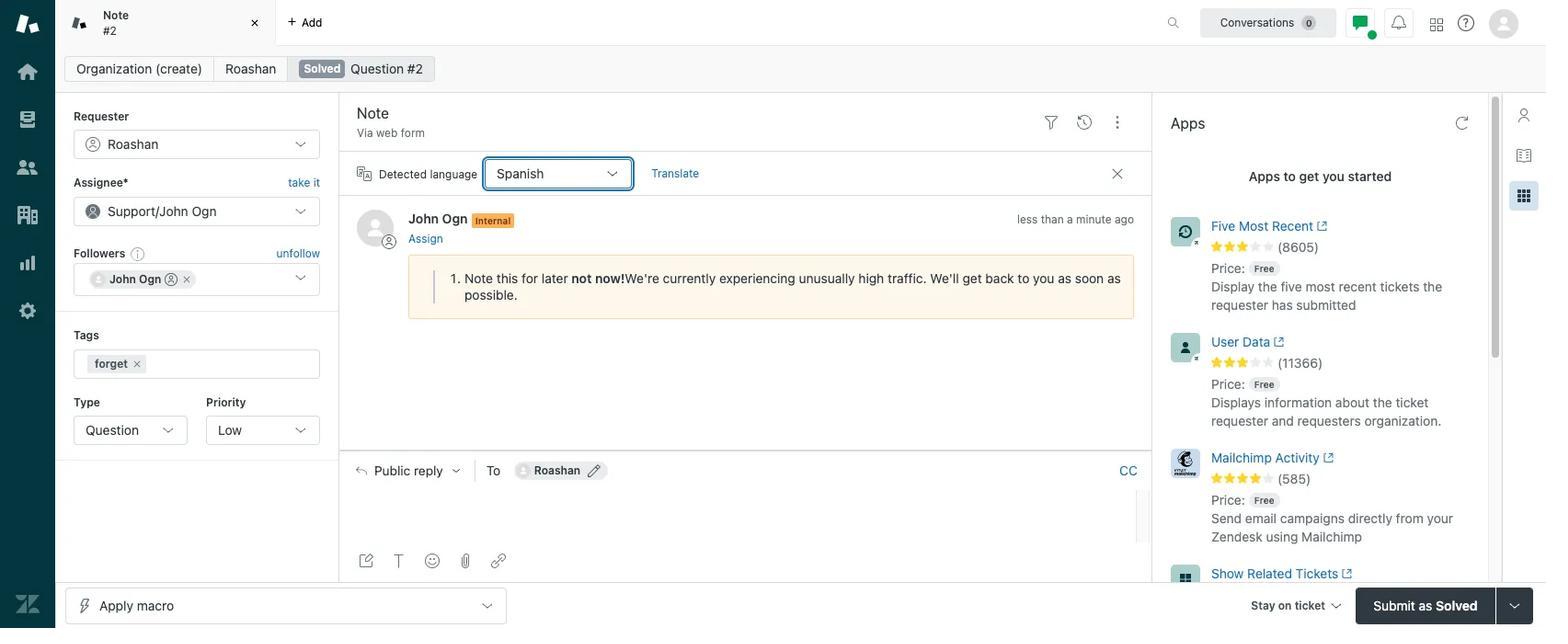 Task type: describe. For each thing, give the bounding box(es) containing it.
note for #2
[[103, 8, 129, 22]]

format text image
[[392, 554, 407, 569]]

organization (create)
[[76, 61, 203, 76]]

this
[[497, 270, 518, 286]]

note for this
[[465, 270, 493, 286]]

mailchimp activity image
[[1171, 449, 1201, 479]]

john for john ogn internal assign
[[409, 211, 439, 227]]

price: for display
[[1212, 260, 1246, 276]]

assignee*
[[74, 176, 128, 190]]

price: free display the five most recent tickets the requester has submitted
[[1212, 260, 1443, 313]]

tabs tab list
[[55, 0, 1148, 46]]

experiencing
[[720, 270, 796, 286]]

data
[[1243, 334, 1271, 350]]

forget
[[95, 357, 128, 370]]

cc
[[1120, 463, 1138, 479]]

(8605)
[[1278, 239, 1320, 255]]

via
[[357, 126, 373, 140]]

public reply
[[375, 464, 443, 479]]

unfollow
[[277, 247, 320, 260]]

low button
[[206, 416, 320, 445]]

john ogn option
[[89, 271, 196, 289]]

1 horizontal spatial get
[[1300, 168, 1320, 184]]

you inside "we're currently experiencing unusually high traffic. we'll get back to you as soon as possible."
[[1034, 270, 1055, 286]]

add link (cmd k) image
[[491, 554, 506, 569]]

from
[[1397, 511, 1424, 526]]

about
[[1336, 395, 1370, 410]]

customers image
[[16, 156, 40, 179]]

question for question #2
[[351, 61, 404, 76]]

conversations button
[[1201, 8, 1337, 37]]

displays
[[1212, 395, 1262, 410]]

#2 for question #2
[[408, 61, 423, 76]]

translate
[[652, 167, 700, 181]]

soon
[[1076, 270, 1105, 286]]

low
[[218, 422, 242, 438]]

submit as solved
[[1374, 598, 1479, 613]]

show related tickets image
[[1171, 565, 1201, 594]]

note #2
[[103, 8, 129, 37]]

public reply button
[[340, 452, 475, 490]]

it
[[313, 176, 320, 190]]

organization (create) button
[[64, 56, 214, 82]]

solved inside the secondary element
[[304, 62, 341, 75]]

secondary element
[[55, 51, 1547, 87]]

1 vertical spatial solved
[[1437, 598, 1479, 613]]

assignee* element
[[74, 197, 320, 226]]

five most recent
[[1212, 218, 1314, 234]]

free for the
[[1255, 263, 1275, 274]]

mailchimp inside price: free send email campaigns directly from your zendesk using mailchimp
[[1302, 529, 1363, 545]]

get inside "we're currently experiencing unusually high traffic. we'll get back to you as soon as possible."
[[963, 270, 983, 286]]

type
[[74, 395, 100, 409]]

free for email
[[1255, 495, 1275, 506]]

0 horizontal spatial as
[[1059, 270, 1072, 286]]

detected
[[379, 167, 427, 181]]

apps for apps
[[1171, 115, 1206, 132]]

via web form
[[357, 126, 425, 140]]

less than a minute ago
[[1018, 213, 1135, 227]]

user data
[[1212, 334, 1271, 350]]

and
[[1273, 413, 1295, 429]]

draft mode image
[[359, 554, 374, 569]]

five
[[1212, 218, 1236, 234]]

later
[[542, 270, 568, 286]]

(create)
[[156, 61, 203, 76]]

less
[[1018, 213, 1038, 227]]

roashan link
[[214, 56, 288, 82]]

show
[[1212, 566, 1245, 582]]

ticket actions image
[[1111, 115, 1125, 129]]

organizations image
[[16, 203, 40, 227]]

add attachment image
[[458, 554, 473, 569]]

price: free displays information about the ticket requester and requesters organization.
[[1212, 376, 1442, 429]]

now!
[[595, 270, 625, 286]]

translate button
[[640, 160, 711, 189]]

4 stars. 585 reviews. element
[[1212, 471, 1478, 488]]

question #2
[[351, 61, 423, 76]]

web
[[376, 126, 398, 140]]

(opens in a new tab) image for show related tickets
[[1339, 569, 1353, 580]]

tickets
[[1296, 566, 1339, 582]]

email
[[1246, 511, 1277, 526]]

stay on ticket button
[[1244, 588, 1349, 627]]

free for information
[[1255, 379, 1275, 390]]

tab containing note
[[55, 0, 276, 46]]

#2 for note #2
[[103, 23, 117, 37]]

info on adding followers image
[[131, 247, 146, 261]]

apps for apps to get you started
[[1249, 168, 1281, 184]]

roashan for requester
[[108, 137, 159, 152]]

submitted
[[1297, 297, 1357, 313]]

send
[[1212, 511, 1242, 526]]

requesters
[[1298, 413, 1362, 429]]

currently
[[663, 270, 716, 286]]

traffic.
[[888, 270, 927, 286]]

ogn inside assignee* element
[[192, 203, 217, 219]]

less than a minute ago text field
[[1018, 213, 1135, 227]]

for
[[522, 270, 538, 286]]

recent
[[1339, 279, 1377, 294]]

possible.
[[465, 287, 518, 303]]

apply
[[99, 598, 133, 613]]

tickets
[[1381, 279, 1420, 294]]

take it
[[288, 176, 320, 190]]

get started image
[[16, 60, 40, 84]]

zendesk products image
[[1431, 18, 1444, 31]]

on
[[1279, 599, 1292, 612]]

0 horizontal spatial mailchimp
[[1212, 450, 1273, 466]]

add button
[[276, 0, 334, 45]]

a
[[1068, 213, 1074, 227]]

user
[[1212, 334, 1240, 350]]

we're
[[625, 270, 660, 286]]

roashan inside 'roashan' link
[[226, 61, 276, 76]]

minute
[[1077, 213, 1112, 227]]

cc button
[[1120, 463, 1138, 479]]

views image
[[16, 108, 40, 132]]

stay on ticket
[[1252, 599, 1326, 612]]



Task type: locate. For each thing, give the bounding box(es) containing it.
question inside the secondary element
[[351, 61, 404, 76]]

notifications image
[[1392, 15, 1407, 30]]

1 horizontal spatial john
[[159, 203, 188, 219]]

recent
[[1273, 218, 1314, 234]]

ogn for john ogn
[[139, 273, 161, 286]]

1 horizontal spatial mailchimp
[[1302, 529, 1363, 545]]

2 vertical spatial free
[[1255, 495, 1275, 506]]

1 vertical spatial you
[[1034, 270, 1055, 286]]

the up organization.
[[1374, 395, 1393, 410]]

1 free from the top
[[1255, 263, 1275, 274]]

user data link
[[1212, 333, 1445, 355]]

(opens in a new tab) image for five most recent
[[1314, 221, 1328, 232]]

as right submit
[[1420, 598, 1433, 613]]

to
[[1284, 168, 1297, 184], [1018, 270, 1030, 286]]

customer context image
[[1517, 108, 1532, 122]]

(opens in a new tab) image inside show related tickets link
[[1339, 569, 1353, 580]]

get help image
[[1459, 15, 1475, 31]]

0 vertical spatial free
[[1255, 263, 1275, 274]]

0 vertical spatial price:
[[1212, 260, 1246, 276]]

to inside "we're currently experiencing unusually high traffic. we'll get back to you as soon as possible."
[[1018, 270, 1030, 286]]

0 horizontal spatial roashan
[[108, 137, 159, 152]]

roashan inside requester element
[[108, 137, 159, 152]]

admin image
[[16, 299, 40, 323]]

(opens in a new tab) image up 4 stars. 585 reviews. element
[[1320, 453, 1334, 464]]

ogn for john ogn internal assign
[[442, 211, 468, 227]]

#2 inside note #2
[[103, 23, 117, 37]]

take
[[288, 176, 310, 190]]

john ogn link
[[409, 211, 468, 227]]

mailchimp
[[1212, 450, 1273, 466], [1302, 529, 1363, 545]]

zendesk support image
[[16, 12, 40, 36]]

john inside option
[[110, 273, 136, 286]]

than
[[1041, 213, 1064, 227]]

question up web
[[351, 61, 404, 76]]

requester down display
[[1212, 297, 1269, 313]]

1 horizontal spatial note
[[465, 270, 493, 286]]

0 horizontal spatial note
[[103, 8, 129, 22]]

ticket inside dropdown button
[[1295, 599, 1326, 612]]

2 requester from the top
[[1212, 413, 1269, 429]]

john ogn
[[110, 273, 161, 286]]

apps to get you started
[[1249, 168, 1393, 184]]

question
[[351, 61, 404, 76], [86, 422, 139, 438]]

0 horizontal spatial the
[[1259, 279, 1278, 294]]

price: up display
[[1212, 260, 1246, 276]]

solved down add
[[304, 62, 341, 75]]

zendesk
[[1212, 529, 1263, 545]]

0 horizontal spatial #2
[[103, 23, 117, 37]]

1 horizontal spatial as
[[1108, 270, 1122, 286]]

1 vertical spatial ticket
[[1295, 599, 1326, 612]]

0 horizontal spatial ogn
[[139, 273, 161, 286]]

(opens in a new tab) image for user data
[[1271, 337, 1285, 348]]

0 horizontal spatial to
[[1018, 270, 1030, 286]]

reporting image
[[16, 251, 40, 275]]

requester element
[[74, 130, 320, 160]]

1 vertical spatial apps
[[1249, 168, 1281, 184]]

priority
[[206, 395, 246, 409]]

1 horizontal spatial remove image
[[182, 274, 193, 285]]

0 vertical spatial ticket
[[1396, 395, 1429, 410]]

roashan down requester
[[108, 137, 159, 152]]

unfollow button
[[277, 246, 320, 262]]

free inside price: free display the five most recent tickets the requester has submitted
[[1255, 263, 1275, 274]]

mailchimp down and
[[1212, 450, 1273, 466]]

0 vertical spatial note
[[103, 8, 129, 22]]

1 requester from the top
[[1212, 297, 1269, 313]]

2 horizontal spatial ogn
[[442, 211, 468, 227]]

display
[[1212, 279, 1255, 294]]

five most recent image
[[1171, 217, 1201, 247]]

ogn inside 'john ogn internal assign'
[[442, 211, 468, 227]]

0 horizontal spatial ticket
[[1295, 599, 1326, 612]]

show related tickets link
[[1212, 565, 1445, 587]]

ticket inside "price: free displays information about the ticket requester and requesters organization."
[[1396, 395, 1429, 410]]

0 horizontal spatial remove image
[[132, 358, 143, 370]]

user data image
[[1171, 333, 1201, 363]]

edit user image
[[588, 465, 601, 478]]

we're currently experiencing unusually high traffic. we'll get back to you as soon as possible.
[[465, 270, 1122, 303]]

john
[[159, 203, 188, 219], [409, 211, 439, 227], [110, 273, 136, 286]]

1 vertical spatial (opens in a new tab) image
[[1320, 453, 1334, 464]]

0 vertical spatial apps
[[1171, 115, 1206, 132]]

campaigns
[[1281, 511, 1345, 526]]

#2 inside the secondary element
[[408, 61, 423, 76]]

(opens in a new tab) image inside five most recent link
[[1314, 221, 1328, 232]]

mailchimp activity link
[[1212, 449, 1445, 471]]

question down type
[[86, 422, 139, 438]]

(opens in a new tab) image
[[1314, 221, 1328, 232], [1320, 453, 1334, 464]]

the up has
[[1259, 279, 1278, 294]]

/
[[155, 203, 159, 219]]

(opens in a new tab) image up the (11366)
[[1271, 337, 1285, 348]]

0 vertical spatial (opens in a new tab) image
[[1271, 337, 1285, 348]]

#2
[[103, 23, 117, 37], [408, 61, 423, 76]]

2 price: from the top
[[1212, 376, 1246, 392]]

2 horizontal spatial roashan
[[534, 464, 581, 478]]

0 vertical spatial to
[[1284, 168, 1297, 184]]

get left back on the right top of page
[[963, 270, 983, 286]]

apps image
[[1517, 189, 1532, 203]]

as left the soon
[[1059, 270, 1072, 286]]

1 horizontal spatial solved
[[1437, 598, 1479, 613]]

ticket
[[1396, 395, 1429, 410], [1295, 599, 1326, 612]]

to
[[487, 463, 501, 479]]

price: inside price: free send email campaigns directly from your zendesk using mailchimp
[[1212, 492, 1246, 508]]

tarashultz49@gmail.com image
[[91, 273, 106, 287]]

displays possible ticket submission types image
[[1508, 599, 1523, 613]]

1 vertical spatial mailchimp
[[1302, 529, 1363, 545]]

0 horizontal spatial apps
[[1171, 115, 1206, 132]]

show related tickets
[[1212, 566, 1339, 582]]

button displays agent's chat status as online. image
[[1354, 15, 1368, 30]]

0 horizontal spatial (opens in a new tab) image
[[1271, 337, 1285, 348]]

requester inside price: free display the five most recent tickets the requester has submitted
[[1212, 297, 1269, 313]]

has
[[1273, 297, 1294, 313]]

0 vertical spatial solved
[[304, 62, 341, 75]]

detected language
[[379, 167, 478, 181]]

2 vertical spatial price:
[[1212, 492, 1246, 508]]

1 vertical spatial get
[[963, 270, 983, 286]]

0 horizontal spatial you
[[1034, 270, 1055, 286]]

john right support
[[159, 203, 188, 219]]

note
[[103, 8, 129, 22], [465, 270, 493, 286]]

1 vertical spatial roashan
[[108, 137, 159, 152]]

1 horizontal spatial the
[[1374, 395, 1393, 410]]

0 vertical spatial requester
[[1212, 297, 1269, 313]]

requester inside "price: free displays information about the ticket requester and requesters organization."
[[1212, 413, 1269, 429]]

price: inside "price: free displays information about the ticket requester and requesters organization."
[[1212, 376, 1246, 392]]

assign button
[[409, 231, 443, 247]]

price: for displays
[[1212, 376, 1246, 392]]

ago
[[1115, 213, 1135, 227]]

followers
[[74, 246, 125, 260]]

1 horizontal spatial ogn
[[192, 203, 217, 219]]

to up recent at the right of the page
[[1284, 168, 1297, 184]]

(opens in a new tab) image down price: free send email campaigns directly from your zendesk using mailchimp
[[1339, 569, 1353, 580]]

roashan@gmail.com image
[[516, 464, 531, 479]]

get
[[1300, 168, 1320, 184], [963, 270, 983, 286]]

0 vertical spatial (opens in a new tab) image
[[1314, 221, 1328, 232]]

requester
[[1212, 297, 1269, 313], [1212, 413, 1269, 429]]

you left started
[[1323, 168, 1345, 184]]

main element
[[0, 0, 55, 629]]

reply
[[414, 464, 443, 479]]

spanish
[[497, 166, 544, 182]]

(opens in a new tab) image up (8605)
[[1314, 221, 1328, 232]]

language
[[430, 167, 478, 181]]

avatar image
[[357, 210, 394, 247]]

ogn inside option
[[139, 273, 161, 286]]

john inside 'john ogn internal assign'
[[409, 211, 439, 227]]

1 horizontal spatial roashan
[[226, 61, 276, 76]]

1 horizontal spatial (opens in a new tab) image
[[1339, 569, 1353, 580]]

price: inside price: free display the five most recent tickets the requester has submitted
[[1212, 260, 1246, 276]]

0 vertical spatial #2
[[103, 23, 117, 37]]

2 free from the top
[[1255, 379, 1275, 390]]

support
[[108, 203, 155, 219]]

1 vertical spatial #2
[[408, 61, 423, 76]]

remove image right user is an agent image
[[182, 274, 193, 285]]

tab
[[55, 0, 276, 46]]

internal
[[475, 215, 511, 226]]

your
[[1428, 511, 1454, 526]]

1 horizontal spatial question
[[351, 61, 404, 76]]

0 horizontal spatial solved
[[304, 62, 341, 75]]

1 horizontal spatial apps
[[1249, 168, 1281, 184]]

apply macro
[[99, 598, 174, 613]]

0 vertical spatial you
[[1323, 168, 1345, 184]]

3 free from the top
[[1255, 495, 1275, 506]]

(opens in a new tab) image inside user data link
[[1271, 337, 1285, 348]]

2 vertical spatial roashan
[[534, 464, 581, 478]]

close image
[[246, 14, 264, 32]]

using
[[1267, 529, 1299, 545]]

mailchimp down campaigns
[[1302, 529, 1363, 545]]

#2 up organization
[[103, 23, 117, 37]]

0 vertical spatial question
[[351, 61, 404, 76]]

public
[[375, 464, 411, 479]]

1 horizontal spatial to
[[1284, 168, 1297, 184]]

organization.
[[1365, 413, 1442, 429]]

0 horizontal spatial get
[[963, 270, 983, 286]]

free up email
[[1255, 495, 1275, 506]]

note up organization
[[103, 8, 129, 22]]

Subject field
[[353, 102, 1032, 124]]

(opens in a new tab) image inside mailchimp activity link
[[1320, 453, 1334, 464]]

3 price: from the top
[[1212, 492, 1246, 508]]

the inside "price: free displays information about the ticket requester and requesters organization."
[[1374, 395, 1393, 410]]

roashan for to
[[534, 464, 581, 478]]

(opens in a new tab) image for mailchimp activity
[[1320, 453, 1334, 464]]

as right the soon
[[1108, 270, 1122, 286]]

ogn right '/'
[[192, 203, 217, 219]]

price: up displays
[[1212, 376, 1246, 392]]

ticket right on
[[1295, 599, 1326, 612]]

solved left displays possible ticket submission types icon
[[1437, 598, 1479, 613]]

most
[[1240, 218, 1269, 234]]

apps up the five most recent on the top of page
[[1249, 168, 1281, 184]]

1 vertical spatial note
[[465, 270, 493, 286]]

mailchimp activity
[[1212, 450, 1320, 466]]

information
[[1265, 395, 1333, 410]]

0 vertical spatial get
[[1300, 168, 1320, 184]]

add
[[302, 15, 323, 29]]

1 vertical spatial question
[[86, 422, 139, 438]]

roashan right 'roashan@gmail.com' image
[[534, 464, 581, 478]]

free inside price: free send email campaigns directly from your zendesk using mailchimp
[[1255, 495, 1275, 506]]

most
[[1306, 279, 1336, 294]]

(585)
[[1278, 471, 1312, 487]]

remove image right the 'forget'
[[132, 358, 143, 370]]

#2 up form
[[408, 61, 423, 76]]

zendesk image
[[16, 593, 40, 617]]

ogn up assign
[[442, 211, 468, 227]]

the right tickets
[[1424, 279, 1443, 294]]

conversations
[[1221, 15, 1295, 29]]

roashan down close image
[[226, 61, 276, 76]]

remove image
[[182, 274, 193, 285], [132, 358, 143, 370]]

tags
[[74, 329, 99, 342]]

apps right ticket actions "icon"
[[1171, 115, 1206, 132]]

support / john ogn
[[108, 203, 217, 219]]

ogn
[[192, 203, 217, 219], [442, 211, 468, 227], [139, 273, 161, 286]]

0 vertical spatial mailchimp
[[1212, 450, 1273, 466]]

john inside assignee* element
[[159, 203, 188, 219]]

user is an agent image
[[165, 273, 178, 286]]

note up possible.
[[465, 270, 493, 286]]

1 horizontal spatial you
[[1323, 168, 1345, 184]]

knowledge image
[[1517, 148, 1532, 163]]

five
[[1281, 279, 1303, 294]]

john up assign
[[409, 211, 439, 227]]

2 horizontal spatial john
[[409, 211, 439, 227]]

the
[[1259, 279, 1278, 294], [1424, 279, 1443, 294], [1374, 395, 1393, 410]]

insert emojis image
[[425, 554, 440, 569]]

requester
[[74, 110, 129, 123]]

filter image
[[1044, 115, 1059, 129]]

john for john ogn
[[110, 273, 136, 286]]

free inside "price: free displays information about the ticket requester and requesters organization."
[[1255, 379, 1275, 390]]

directly
[[1349, 511, 1393, 526]]

john ogn internal assign
[[409, 211, 511, 245]]

(opens in a new tab) image
[[1271, 337, 1285, 348], [1339, 569, 1353, 580]]

price: free send email campaigns directly from your zendesk using mailchimp
[[1212, 492, 1454, 545]]

3 stars. 11366 reviews. element
[[1212, 355, 1478, 372]]

activity
[[1276, 450, 1320, 466]]

events image
[[1078, 115, 1092, 129]]

question for question
[[86, 422, 139, 438]]

2 horizontal spatial as
[[1420, 598, 1433, 613]]

we'll
[[931, 270, 960, 286]]

0 horizontal spatial john
[[110, 273, 136, 286]]

1 horizontal spatial ticket
[[1396, 395, 1429, 410]]

related
[[1248, 566, 1293, 582]]

1 vertical spatial requester
[[1212, 413, 1269, 429]]

to right back on the right top of page
[[1018, 270, 1030, 286]]

price: for send
[[1212, 492, 1246, 508]]

submit
[[1374, 598, 1416, 613]]

price: up send
[[1212, 492, 1246, 508]]

1 price: from the top
[[1212, 260, 1246, 276]]

john right 'tarashultz49@gmail.com' icon
[[110, 273, 136, 286]]

2 horizontal spatial the
[[1424, 279, 1443, 294]]

started
[[1349, 168, 1393, 184]]

1 vertical spatial price:
[[1212, 376, 1246, 392]]

followers element
[[74, 263, 320, 296]]

not
[[572, 270, 592, 286]]

1 vertical spatial free
[[1255, 379, 1275, 390]]

3 stars. 8605 reviews. element
[[1212, 239, 1478, 256]]

you right back on the right top of page
[[1034, 270, 1055, 286]]

as
[[1059, 270, 1072, 286], [1108, 270, 1122, 286], [1420, 598, 1433, 613]]

form
[[401, 126, 425, 140]]

1 vertical spatial remove image
[[132, 358, 143, 370]]

0 vertical spatial remove image
[[182, 274, 193, 285]]

question inside popup button
[[86, 422, 139, 438]]

0 horizontal spatial question
[[86, 422, 139, 438]]

note inside tab
[[103, 8, 129, 22]]

get up recent at the right of the page
[[1300, 168, 1320, 184]]

question button
[[74, 416, 188, 445]]

unusually
[[799, 270, 855, 286]]

1 vertical spatial (opens in a new tab) image
[[1339, 569, 1353, 580]]

1 vertical spatial to
[[1018, 270, 1030, 286]]

requester down displays
[[1212, 413, 1269, 429]]

free up display
[[1255, 263, 1275, 274]]

ogn left user is an agent image
[[139, 273, 161, 286]]

1 horizontal spatial #2
[[408, 61, 423, 76]]

0 vertical spatial roashan
[[226, 61, 276, 76]]

back
[[986, 270, 1015, 286]]

ticket up organization.
[[1396, 395, 1429, 410]]

free up displays
[[1255, 379, 1275, 390]]

hide composer image
[[738, 444, 753, 458]]



Task type: vqa. For each thing, say whether or not it's contained in the screenshot.
first '-' POPUP BUTTON from the right
no



